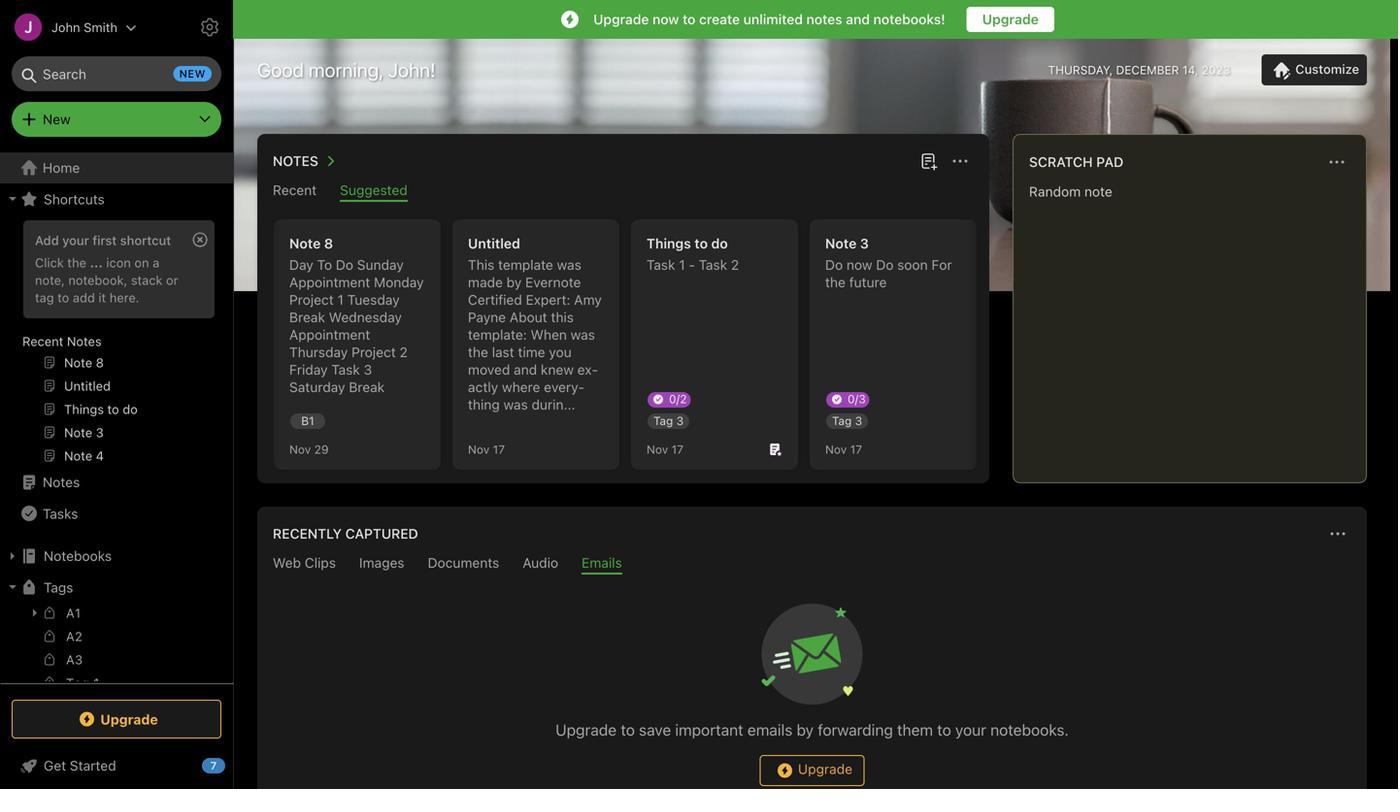 Task type: vqa. For each thing, say whether or not it's contained in the screenshot.
made BY
yes



Task type: locate. For each thing, give the bounding box(es) containing it.
appointment down to at the left top
[[289, 274, 370, 290]]

notebooks
[[44, 548, 112, 564]]

1 nov 17 from the left
[[468, 443, 505, 456]]

1 left -
[[679, 257, 685, 273]]

2 tab list from the top
[[261, 555, 1363, 575]]

to right tag
[[57, 290, 69, 305]]

by inside 'untitled this template was made by evernote certified expert: amy payne about this template: when was the last time you moved and knew ex actly where every thing was durin...'
[[507, 274, 522, 290]]

your up click the ... at the left of page
[[62, 233, 89, 248]]

tag 3
[[654, 414, 684, 428], [832, 414, 862, 428]]

1 horizontal spatial recent
[[273, 182, 317, 198]]

17 down 0/3
[[850, 443, 862, 456]]

1 do from the left
[[336, 257, 353, 273]]

task down things
[[647, 257, 675, 273]]

appointment up thursday
[[289, 327, 370, 343]]

friday
[[289, 362, 328, 378]]

break right saturday
[[349, 379, 385, 395]]

0 vertical spatial tab list
[[261, 182, 986, 202]]

tag
[[654, 414, 673, 428], [832, 414, 852, 428], [66, 676, 90, 690]]

saturday
[[289, 379, 345, 395]]

group containing a1
[[0, 602, 224, 774]]

upgrade button
[[12, 700, 221, 739]]

1 horizontal spatial and
[[846, 11, 870, 27]]

1 horizontal spatial more actions image
[[1326, 522, 1350, 546]]

nov 17
[[468, 443, 505, 456], [647, 443, 684, 456], [825, 443, 862, 456]]

recent inside tree
[[22, 334, 63, 349]]

it
[[98, 290, 106, 305]]

1 horizontal spatial nov 17
[[647, 443, 684, 456]]

and right notes
[[846, 11, 870, 27]]

2 vertical spatial 1
[[93, 676, 100, 690]]

1 horizontal spatial 1
[[337, 292, 344, 308]]

tag 3 down '0/2'
[[654, 414, 684, 428]]

a1
[[66, 606, 81, 620]]

and up where
[[514, 362, 537, 378]]

0 vertical spatial recent
[[273, 182, 317, 198]]

the inside tree
[[67, 255, 86, 270]]

17 down '0/2'
[[672, 443, 684, 456]]

them
[[897, 721, 933, 739]]

customize
[[1296, 62, 1359, 76]]

b1
[[301, 414, 314, 428]]

suggested
[[340, 182, 408, 198]]

clips
[[305, 555, 336, 571]]

tab list containing recent
[[261, 182, 986, 202]]

1 up wednesday
[[337, 292, 344, 308]]

emails
[[748, 721, 793, 739]]

1 inside tree
[[93, 676, 100, 690]]

1 17 from the left
[[493, 443, 505, 456]]

3 do from the left
[[876, 257, 894, 273]]

1 down a3 "link"
[[93, 676, 100, 690]]

2 horizontal spatial task
[[699, 257, 727, 273]]

1 vertical spatial the
[[825, 274, 846, 290]]

1 horizontal spatial 2
[[731, 257, 739, 273]]

1 horizontal spatial tag
[[654, 414, 673, 428]]

the left ...
[[67, 255, 86, 270]]

nov
[[289, 443, 311, 456], [468, 443, 490, 456], [647, 443, 668, 456], [825, 443, 847, 456]]

2 horizontal spatial nov 17
[[825, 443, 862, 456]]

notes down add
[[67, 334, 102, 349]]

upgrade button down upgrade to save important emails by forwarding them to your notebooks.
[[760, 755, 865, 787]]

note for do
[[825, 235, 857, 252]]

2 horizontal spatial 17
[[850, 443, 862, 456]]

recently captured button
[[269, 522, 418, 546]]

tasks
[[43, 506, 78, 522]]

to left do
[[695, 235, 708, 252]]

about
[[510, 309, 547, 325]]

0 vertical spatial notes
[[273, 153, 318, 169]]

0 horizontal spatial your
[[62, 233, 89, 248]]

1 note from the left
[[289, 235, 321, 252]]

the up 'moved'
[[468, 344, 488, 360]]

home
[[43, 160, 80, 176]]

tag
[[35, 290, 54, 305]]

1 vertical spatial your
[[955, 721, 987, 739]]

2 horizontal spatial tag
[[832, 414, 852, 428]]

icon
[[106, 255, 131, 270]]

do inside note 8 day to do sunday appointment monday project 1 tuesday break wednesday appointment thursday project 2 friday task 3 saturday break
[[336, 257, 353, 273]]

tag down 0/3
[[832, 414, 852, 428]]

7
[[210, 760, 217, 772]]

task down thursday
[[331, 362, 360, 378]]

0 horizontal spatial 1
[[93, 676, 100, 690]]

do left soon
[[825, 257, 843, 273]]

2
[[731, 257, 739, 273], [400, 344, 408, 360]]

2 tag 3 from the left
[[832, 414, 862, 428]]

untitled this template was made by evernote certified expert: amy payne about this template: when was the last time you moved and knew ex actly where every thing was durin...
[[468, 235, 602, 413]]

good
[[257, 58, 304, 81]]

expand notebooks image
[[5, 549, 20, 564]]

tab list
[[261, 182, 986, 202], [261, 555, 1363, 575]]

1 horizontal spatial 17
[[672, 443, 684, 456]]

note inside the 'note 3 do now do soon for the future'
[[825, 235, 857, 252]]

by down template
[[507, 274, 522, 290]]

0 vertical spatial appointment
[[289, 274, 370, 290]]

0 vertical spatial now
[[653, 11, 679, 27]]

scratch pad
[[1029, 154, 1124, 170]]

0 horizontal spatial task
[[331, 362, 360, 378]]

notes button
[[269, 150, 342, 173]]

0 vertical spatial 2
[[731, 257, 739, 273]]

1 horizontal spatial by
[[797, 721, 814, 739]]

by inside emails tab panel
[[797, 721, 814, 739]]

1 vertical spatial was
[[571, 327, 595, 343]]

tag down "a3"
[[66, 676, 90, 690]]

0 horizontal spatial the
[[67, 255, 86, 270]]

3 down wednesday
[[364, 362, 372, 378]]

2 horizontal spatial the
[[825, 274, 846, 290]]

1 horizontal spatial now
[[847, 257, 872, 273]]

now left create
[[653, 11, 679, 27]]

things
[[647, 235, 691, 252]]

1 group from the top
[[0, 215, 224, 475]]

for
[[932, 257, 952, 273]]

first
[[92, 233, 117, 248]]

note for day
[[289, 235, 321, 252]]

smith
[[84, 20, 117, 34]]

wednesday
[[329, 309, 402, 325]]

2 horizontal spatial do
[[876, 257, 894, 273]]

create
[[699, 11, 740, 27]]

3 up future on the right of the page
[[860, 235, 869, 252]]

0 horizontal spatial project
[[289, 292, 334, 308]]

break up thursday
[[289, 309, 325, 325]]

0 horizontal spatial nov 17
[[468, 443, 505, 456]]

0 vertical spatial break
[[289, 309, 325, 325]]

0 horizontal spatial 2
[[400, 344, 408, 360]]

1 vertical spatial 2
[[400, 344, 408, 360]]

1 horizontal spatial tag 3
[[832, 414, 862, 428]]

0 vertical spatial 1
[[679, 257, 685, 273]]

recent for recent notes
[[22, 334, 63, 349]]

note up day
[[289, 235, 321, 252]]

1 horizontal spatial break
[[349, 379, 385, 395]]

your inside emails tab panel
[[955, 721, 987, 739]]

0 horizontal spatial recent
[[22, 334, 63, 349]]

more actions image
[[949, 150, 972, 173], [1326, 522, 1350, 546]]

this
[[468, 257, 495, 273]]

1 horizontal spatial upgrade button
[[967, 7, 1054, 32]]

unlimited
[[744, 11, 803, 27]]

home link
[[0, 152, 233, 184]]

recently captured
[[273, 526, 418, 542]]

1 vertical spatial tab list
[[261, 555, 1363, 575]]

do for to
[[336, 257, 353, 273]]

0 vertical spatial and
[[846, 11, 870, 27]]

0 horizontal spatial upgrade button
[[760, 755, 865, 787]]

2 17 from the left
[[672, 443, 684, 456]]

appointment
[[289, 274, 370, 290], [289, 327, 370, 343]]

was down this
[[571, 327, 595, 343]]

-
[[689, 257, 695, 273]]

0 horizontal spatial and
[[514, 362, 537, 378]]

3
[[860, 235, 869, 252], [364, 362, 372, 378], [677, 414, 684, 428], [855, 414, 862, 428]]

1 vertical spatial and
[[514, 362, 537, 378]]

your
[[62, 233, 89, 248], [955, 721, 987, 739]]

thursday, december 14, 2023
[[1048, 63, 1231, 77]]

last
[[492, 344, 514, 360]]

17 down the thing
[[493, 443, 505, 456]]

now up future on the right of the page
[[847, 257, 872, 273]]

expert:
[[526, 292, 570, 308]]

notes up tasks
[[43, 474, 80, 490]]

group for tags
[[0, 602, 224, 774]]

template
[[498, 257, 553, 273]]

1 vertical spatial now
[[847, 257, 872, 273]]

1 vertical spatial recent
[[22, 334, 63, 349]]

0 horizontal spatial note
[[289, 235, 321, 252]]

you
[[549, 344, 572, 360]]

was up evernote
[[557, 257, 582, 273]]

stack
[[131, 273, 163, 287]]

nov 17 down 0/3
[[825, 443, 862, 456]]

2 group from the top
[[0, 602, 224, 774]]

...
[[90, 255, 103, 270]]

your inside tree
[[62, 233, 89, 248]]

recent inside tab list
[[273, 182, 317, 198]]

0 vertical spatial project
[[289, 292, 334, 308]]

0 vertical spatial more actions image
[[949, 150, 972, 173]]

now
[[653, 11, 679, 27], [847, 257, 872, 273]]

tree
[[0, 152, 233, 789]]

3 down '0/2'
[[677, 414, 684, 428]]

tab list for recently captured
[[261, 555, 1363, 575]]

1 horizontal spatial task
[[647, 257, 675, 273]]

recent down notes button
[[273, 182, 317, 198]]

1 horizontal spatial the
[[468, 344, 488, 360]]

2023
[[1202, 63, 1231, 77]]

0 horizontal spatial by
[[507, 274, 522, 290]]

sunday
[[357, 257, 404, 273]]

3 inside the 'note 3 do now do soon for the future'
[[860, 235, 869, 252]]

shortcuts button
[[0, 184, 224, 215]]

your right 'them'
[[955, 721, 987, 739]]

task inside note 8 day to do sunday appointment monday project 1 tuesday break wednesday appointment thursday project 2 friday task 3 saturday break
[[331, 362, 360, 378]]

to right 'them'
[[937, 721, 951, 739]]

0 horizontal spatial 17
[[493, 443, 505, 456]]

1 tab list from the top
[[261, 182, 986, 202]]

1 horizontal spatial project
[[352, 344, 396, 360]]

project down wednesday
[[352, 344, 396, 360]]

2 horizontal spatial 1
[[679, 257, 685, 273]]

task right -
[[699, 257, 727, 273]]

0 vertical spatial by
[[507, 274, 522, 290]]

1 horizontal spatial note
[[825, 235, 857, 252]]

do up future on the right of the page
[[876, 257, 894, 273]]

thursday
[[289, 344, 348, 360]]

this
[[551, 309, 574, 325]]

durin...
[[532, 397, 575, 413]]

project
[[289, 292, 334, 308], [352, 344, 396, 360]]

by for emails
[[797, 721, 814, 739]]

tab list for notes
[[261, 182, 986, 202]]

1 vertical spatial appointment
[[289, 327, 370, 343]]

0 horizontal spatial more actions image
[[949, 150, 972, 173]]

and
[[846, 11, 870, 27], [514, 362, 537, 378]]

save
[[639, 721, 671, 739]]

1 vertical spatial 1
[[337, 292, 344, 308]]

tab list containing web clips
[[261, 555, 1363, 575]]

0 horizontal spatial now
[[653, 11, 679, 27]]

0 horizontal spatial tag 3
[[654, 414, 684, 428]]

recent down tag
[[22, 334, 63, 349]]

project down day
[[289, 292, 334, 308]]

nov 17 down '0/2'
[[647, 443, 684, 456]]

group containing add your first shortcut
[[0, 215, 224, 475]]

note up future on the right of the page
[[825, 235, 857, 252]]

important
[[675, 721, 744, 739]]

tag 3 down 0/3
[[832, 414, 862, 428]]

the left future on the right of the page
[[825, 274, 846, 290]]

0 horizontal spatial tag
[[66, 676, 90, 690]]

notes up recent tab
[[273, 153, 318, 169]]

notes
[[807, 11, 842, 27]]

2 nov from the left
[[468, 443, 490, 456]]

1 vertical spatial by
[[797, 721, 814, 739]]

started
[[70, 758, 116, 774]]

tag 3 for task 1 - task 2
[[654, 414, 684, 428]]

note
[[289, 235, 321, 252], [825, 235, 857, 252]]

upgrade to save important emails by forwarding them to your notebooks.
[[556, 721, 1069, 739]]

2 right -
[[731, 257, 739, 273]]

by for made
[[507, 274, 522, 290]]

when
[[531, 327, 567, 343]]

More actions field
[[947, 148, 974, 175], [1324, 149, 1351, 176], [1325, 520, 1352, 548]]

0 horizontal spatial do
[[336, 257, 353, 273]]

upgrade now to create unlimited notes and notebooks!
[[593, 11, 945, 27]]

group for shortcuts
[[0, 215, 224, 475]]

0 vertical spatial group
[[0, 215, 224, 475]]

group
[[0, 215, 224, 475], [0, 602, 224, 774]]

1 tag 3 from the left
[[654, 414, 684, 428]]

nov 17 down the thing
[[468, 443, 505, 456]]

do right to at the left top
[[336, 257, 353, 273]]

2 vertical spatial the
[[468, 344, 488, 360]]

1 appointment from the top
[[289, 274, 370, 290]]

tasks button
[[0, 498, 224, 529]]

0 vertical spatial was
[[557, 257, 582, 273]]

1 horizontal spatial do
[[825, 257, 843, 273]]

0 vertical spatial the
[[67, 255, 86, 270]]

was down where
[[504, 397, 528, 413]]

upgrade inside popup button
[[100, 712, 158, 728]]

2 inside things to do task 1 - task 2
[[731, 257, 739, 273]]

2 down wednesday
[[400, 344, 408, 360]]

audio
[[523, 555, 558, 571]]

forwarding
[[818, 721, 893, 739]]

by right emails
[[797, 721, 814, 739]]

1 vertical spatial group
[[0, 602, 224, 774]]

images
[[359, 555, 404, 571]]

1 vertical spatial upgrade button
[[760, 755, 865, 787]]

day
[[289, 257, 313, 273]]

by
[[507, 274, 522, 290], [797, 721, 814, 739]]

upgrade button inside emails tab panel
[[760, 755, 865, 787]]

tag down '0/2'
[[654, 414, 673, 428]]

0 vertical spatial your
[[62, 233, 89, 248]]

more actions field for recently captured
[[1325, 520, 1352, 548]]

1 horizontal spatial your
[[955, 721, 987, 739]]

note inside note 8 day to do sunday appointment monday project 1 tuesday break wednesday appointment thursday project 2 friday task 3 saturday break
[[289, 235, 321, 252]]

images tab
[[359, 555, 404, 575]]

upgrade button up thursday,
[[967, 7, 1054, 32]]

2 note from the left
[[825, 235, 857, 252]]



Task type: describe. For each thing, give the bounding box(es) containing it.
new button
[[12, 102, 221, 137]]

1 inside note 8 day to do sunday appointment monday project 1 tuesday break wednesday appointment thursday project 2 friday task 3 saturday break
[[337, 292, 344, 308]]

john smith
[[51, 20, 117, 34]]

tag for task 1 - task 2
[[654, 414, 673, 428]]

to
[[317, 257, 332, 273]]

things to do task 1 - task 2
[[647, 235, 739, 273]]

recent for recent
[[273, 182, 317, 198]]

web clips tab
[[273, 555, 336, 575]]

the inside 'untitled this template was made by evernote certified expert: amy payne about this template: when was the last time you moved and knew ex actly where every thing was durin...'
[[468, 344, 488, 360]]

14,
[[1183, 63, 1199, 77]]

tag 1 link
[[0, 673, 224, 696]]

morning,
[[309, 58, 384, 81]]

captured
[[345, 526, 418, 542]]

settings image
[[198, 16, 221, 39]]

a3
[[66, 653, 83, 667]]

every
[[544, 379, 585, 395]]

Start writing… text field
[[1029, 184, 1365, 467]]

time
[[518, 344, 545, 360]]

3 nov from the left
[[647, 443, 668, 456]]

notes inside button
[[273, 153, 318, 169]]

notebooks.
[[991, 721, 1069, 739]]

a
[[153, 255, 159, 270]]

recently
[[273, 526, 342, 542]]

shortcut
[[120, 233, 171, 248]]

tag 3 for do now do soon for the future
[[832, 414, 862, 428]]

2 nov 17 from the left
[[647, 443, 684, 456]]

1 vertical spatial break
[[349, 379, 385, 395]]

upgrade for topmost upgrade button
[[982, 11, 1039, 27]]

notebooks link
[[0, 541, 224, 572]]

add
[[35, 233, 59, 248]]

thursday,
[[1048, 63, 1113, 77]]

documents
[[428, 555, 499, 571]]

shortcuts
[[44, 191, 105, 207]]

Account field
[[0, 8, 137, 47]]

scratch pad button
[[1025, 151, 1124, 174]]

tags
[[44, 579, 73, 595]]

expand tags image
[[5, 580, 20, 595]]

tag for do now do soon for the future
[[832, 414, 852, 428]]

3 17 from the left
[[850, 443, 862, 456]]

made
[[468, 274, 503, 290]]

knew
[[541, 362, 574, 378]]

get started
[[44, 758, 116, 774]]

upgrade for upgrade now to create unlimited notes and notebooks!
[[593, 11, 649, 27]]

add your first shortcut
[[35, 233, 171, 248]]

click to collapse image
[[226, 754, 240, 777]]

upgrade for upgrade to save important emails by forwarding them to your notebooks.
[[556, 721, 617, 739]]

2 vertical spatial notes
[[43, 474, 80, 490]]

1 inside things to do task 1 - task 2
[[679, 257, 685, 273]]

1 vertical spatial project
[[352, 344, 396, 360]]

ex
[[578, 362, 598, 378]]

suggested tab
[[340, 182, 408, 202]]

new search field
[[25, 56, 212, 91]]

Search text field
[[25, 56, 208, 91]]

where
[[502, 379, 540, 395]]

notebooks!
[[874, 11, 945, 27]]

now inside the 'note 3 do now do soon for the future'
[[847, 257, 872, 273]]

thing
[[468, 379, 585, 413]]

moved
[[468, 362, 510, 378]]

scratch
[[1029, 154, 1093, 170]]

Help and Learning task checklist field
[[0, 751, 233, 782]]

and inside 'untitled this template was made by evernote certified expert: amy payne about this template: when was the last time you moved and knew ex actly where every thing was durin...'
[[514, 362, 537, 378]]

nov 29
[[289, 443, 329, 456]]

amy
[[574, 292, 602, 308]]

new
[[179, 67, 206, 80]]

to inside things to do task 1 - task 2
[[695, 235, 708, 252]]

2 appointment from the top
[[289, 327, 370, 343]]

tree containing home
[[0, 152, 233, 789]]

0 horizontal spatial break
[[289, 309, 325, 325]]

a2
[[66, 629, 83, 644]]

notebook,
[[68, 273, 127, 287]]

a2 link
[[0, 626, 224, 650]]

audio tab
[[523, 555, 558, 575]]

1 nov from the left
[[289, 443, 311, 456]]

add
[[73, 290, 95, 305]]

2 vertical spatial was
[[504, 397, 528, 413]]

icon on a note, notebook, stack or tag to add it here.
[[35, 255, 178, 305]]

tag inside tree
[[66, 676, 90, 690]]

the inside the 'note 3 do now do soon for the future'
[[825, 274, 846, 290]]

3 inside note 8 day to do sunday appointment monday project 1 tuesday break wednesday appointment thursday project 2 friday task 3 saturday break
[[364, 362, 372, 378]]

good morning, john!
[[257, 58, 436, 81]]

note,
[[35, 273, 65, 287]]

customize button
[[1262, 54, 1367, 85]]

4 nov from the left
[[825, 443, 847, 456]]

john!
[[388, 58, 436, 81]]

certified
[[468, 292, 522, 308]]

web
[[273, 555, 301, 571]]

2 do from the left
[[825, 257, 843, 273]]

notes link
[[0, 467, 224, 498]]

click the ...
[[35, 255, 103, 270]]

do for now
[[876, 257, 894, 273]]

0 vertical spatial upgrade button
[[967, 7, 1054, 32]]

a1 link
[[0, 602, 224, 626]]

monday
[[374, 274, 424, 290]]

emails tab
[[582, 555, 622, 575]]

to left save
[[621, 721, 635, 739]]

a3 link
[[0, 650, 224, 673]]

more actions field for scratch pad
[[1324, 149, 1351, 176]]

to left create
[[683, 11, 696, 27]]

3 nov 17 from the left
[[825, 443, 862, 456]]

emails tab panel
[[257, 575, 1367, 789]]

suggested tab panel
[[257, 202, 1398, 484]]

tuesday
[[347, 292, 400, 308]]

1 vertical spatial notes
[[67, 334, 102, 349]]

evernote
[[525, 274, 581, 290]]

8
[[324, 235, 333, 252]]

more actions image
[[1325, 151, 1349, 174]]

get
[[44, 758, 66, 774]]

do
[[711, 235, 728, 252]]

recent notes
[[22, 334, 102, 349]]

29
[[314, 443, 329, 456]]

2 inside note 8 day to do sunday appointment monday project 1 tuesday break wednesday appointment thursday project 2 friday task 3 saturday break
[[400, 344, 408, 360]]

1 vertical spatial more actions image
[[1326, 522, 1350, 546]]

tags button
[[0, 572, 224, 603]]

template:
[[468, 327, 527, 343]]

to inside the "icon on a note, notebook, stack or tag to add it here."
[[57, 290, 69, 305]]

3 down 0/3
[[855, 414, 862, 428]]

december
[[1116, 63, 1179, 77]]

note 8 day to do sunday appointment monday project 1 tuesday break wednesday appointment thursday project 2 friday task 3 saturday break
[[289, 235, 424, 395]]

web clips
[[273, 555, 336, 571]]

recent tab
[[273, 182, 317, 202]]

payne
[[468, 309, 506, 325]]

documents tab
[[428, 555, 499, 575]]



